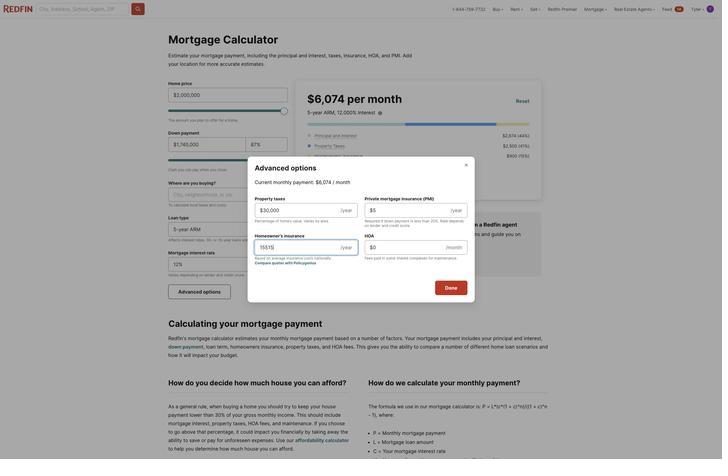 Task type: describe. For each thing, give the bounding box(es) containing it.
your right estimates
[[259, 336, 269, 342]]

, loan term, homeowners insurance, property taxes, and hoa fees. this gives you the ability to compare a number of different home loan scenarios and how it will impact your budget.
[[169, 344, 548, 359]]

1 horizontal spatial interest
[[358, 110, 376, 116]]

redfin's
[[169, 336, 187, 342]]

0 horizontal spatial calculate
[[174, 203, 189, 208]]

year for arm
[[179, 227, 189, 233]]

pay inside as a general rule, when buying a home you should try to keep your house payment lower than 30% of your gross monthly income. this should include mortgage interest, property taxes, hoa fees, and maintenance. if you choose to go above that percentage, it could impact you financially by taking away the ability to save or pay for unforeseen expenses. use our
[[207, 438, 216, 444]]

mortgage for mortgage interest rate
[[168, 251, 189, 256]]

how for how do we calculate your monthly payment?
[[369, 379, 384, 388]]

this inside as a general rule, when buying a home you should try to keep your house payment lower than 30% of your gross monthly income. this should include mortgage interest, property taxes, hoa fees, and maintenance. if you choose to go above that percentage, it could impact you financially by taking away the ability to save or pay for unforeseen expenses. use our
[[297, 413, 307, 419]]

payment inside the 'required if down payment is less than 20%. rate depends on lender and credit score.'
[[395, 219, 410, 224]]

general
[[180, 404, 197, 410]]

loan type
[[168, 216, 189, 221]]

to inside affordability calculator to help you determine how much house you can afford.
[[169, 446, 173, 453]]

taxes, inside as a general rule, when buying a home you should try to keep your house payment lower than 30% of your gross monthly income. this should include mortgage interest, property taxes, hoa fees, and maintenance. if you choose to go above that percentage, it could impact you financially by taking away the ability to save or pay for unforeseen expenses. use our
[[233, 421, 247, 427]]

calculator inside affordability calculator to help you determine how much house you can afford.
[[326, 438, 349, 444]]

down payment
[[168, 131, 200, 136]]

interest for affects
[[182, 238, 195, 243]]

to left the go on the left bottom of page
[[169, 430, 173, 436]]

your down buying
[[233, 413, 243, 419]]

your inside p = monthly mortgage payment l = mortgage loan amount c = your mortgage interest rate
[[383, 449, 393, 455]]

insurance, inside estimate your mortgage payment, including the principal and interest, taxes, insurance, hoa, and pmi. add your location for more accurate estimates.
[[344, 53, 367, 59]]

how for how do you decide how much house you can afford?
[[169, 379, 184, 388]]

mortgage inside advanced options dialog
[[381, 196, 401, 202]]

1 horizontal spatial are
[[243, 238, 248, 243]]

to right try
[[292, 404, 297, 410]]

our inside as a general rule, when buying a home you should try to keep your house payment lower than 30% of your gross monthly income. this should include mortgage interest, property taxes, hoa fees, and maintenance. if you choose to go above that percentage, it could impact you financially by taking away the ability to save or pay for unforeseen expenses. use our
[[287, 438, 294, 444]]

p inside the formula we use in our mortgage calculator is: p = l*(c*(1 + c)^n)/((1 + c)^n - 1), where:
[[483, 404, 486, 410]]

more
[[207, 61, 219, 67]]

/year up depends
[[451, 208, 463, 214]]

standard.
[[249, 238, 265, 243]]

approved
[[337, 178, 359, 184]]

on inside based on average insurance costs nationally. compare quotes with policygenius
[[267, 256, 271, 261]]

expert
[[428, 222, 446, 228]]

0 vertical spatial amount
[[176, 118, 189, 123]]

value.
[[293, 219, 303, 224]]

0 vertical spatial insurance
[[402, 196, 422, 202]]

0 horizontal spatial loan
[[206, 344, 216, 350]]

to inside , loan term, homeowners insurance, property taxes, and hoa fees. this gives you the ability to compare a number of different home loan scenarios and how it will impact your budget.
[[414, 344, 419, 350]]

of inside redfin's mortgage calculator estimates your monthly mortgage payment based on a number of factors. your mortgage payment includes your principal and interest, down payment
[[381, 336, 385, 342]]

monthly inside redfin's mortgage calculator estimates your monthly mortgage payment based on a number of factors. your mortgage payment includes your principal and interest, down payment
[[271, 336, 289, 342]]

to right plan
[[206, 118, 209, 123]]

we for how do you decide how much house you can afford?
[[397, 404, 404, 410]]

30-
[[207, 238, 213, 243]]

based
[[335, 336, 349, 342]]

advanced options element
[[255, 157, 324, 173]]

property for property taxes
[[315, 143, 332, 149]]

City, neighborhood, or zip search field
[[168, 188, 288, 202]]

$6,074 per month
[[308, 93, 402, 106]]

your inside our experienced local agents can answer your questions and guide you on strategies to afford the home you want.
[[447, 232, 457, 238]]

our experienced local agents can answer your questions and guide you on strategies to afford the home you want.
[[351, 232, 521, 245]]

do for we
[[386, 379, 394, 388]]

private
[[365, 196, 380, 202]]

a right buy
[[394, 222, 397, 228]]

of inside advanced options dialog
[[276, 219, 279, 224]]

1 horizontal spatial month
[[368, 93, 402, 106]]

current
[[261, 251, 276, 256]]

in inside advanced options dialog
[[383, 256, 386, 261]]

than inside as a general rule, when buying a home you should try to keep your house payment lower than 30% of your gross monthly income. this should include mortgage interest, property taxes, hoa fees, and maintenance. if you choose to go above that percentage, it could impact you financially by taking away the ability to save or pay for unforeseen expenses. use our
[[204, 413, 214, 419]]

reset button
[[517, 97, 530, 105]]

on right depending
[[199, 273, 204, 278]]

find an agent
[[361, 257, 393, 263]]

less
[[415, 219, 421, 224]]

property inside as a general rule, when buying a home you should try to keep your house payment lower than 30% of your gross monthly income. this should include mortgage interest, property taxes, hoa fees, and maintenance. if you choose to go above that percentage, it could impact you financially by taking away the ability to save or pay for unforeseen expenses. use our
[[212, 421, 232, 427]]

principal
[[315, 133, 332, 138]]

submit search image
[[135, 6, 141, 12]]

expenses.
[[252, 438, 275, 444]]

cash you can pay when you close.
[[168, 168, 228, 172]]

1 vertical spatial redfin
[[484, 222, 501, 228]]

to left if on the top
[[376, 222, 381, 228]]

based
[[255, 256, 266, 261]]

the formula we use in our mortgage calculator is: p = l*(c*(1 + c)^n)/((1 + c)^n - 1), where:
[[369, 404, 548, 419]]

1 horizontal spatial calculate
[[408, 379, 439, 388]]

home inside our experienced local agents can answer your questions and guide you on strategies to afford the home you want.
[[405, 239, 418, 245]]

it inside as a general rule, when buying a home you should try to keep your house payment lower than 30% of your gross monthly income. this should include mortgage interest, property taxes, hoa fees, and maintenance. if you choose to go above that percentage, it could impact you financially by taking away the ability to save or pay for unforeseen expenses. use our
[[236, 430, 239, 436]]

= right l
[[378, 440, 381, 446]]

$2,674 (44%)
[[503, 133, 530, 138]]

when for rule,
[[210, 404, 222, 410]]

agent inside find an agent button
[[379, 257, 393, 263]]

buying?
[[199, 181, 216, 186]]

you right guide
[[506, 232, 514, 238]]

home inside , loan term, homeowners insurance, property taxes, and hoa fees. this gives you the ability to compare a number of different home loan scenarios and how it will impact your budget.
[[491, 344, 504, 350]]

principal inside estimate your mortgage payment, including the principal and interest, taxes, insurance, hoa, and pmi. add your location for more accurate estimates.
[[278, 53, 298, 59]]

ability inside , loan term, homeowners insurance, property taxes, and hoa fees. this gives you the ability to compare a number of different home loan scenarios and how it will impact your budget.
[[399, 344, 413, 350]]

decide
[[210, 379, 233, 388]]

go
[[175, 430, 180, 436]]

budget.
[[221, 353, 238, 359]]

and inside the 'required if down payment is less than 20%. rate depends on lender and credit score.'
[[382, 224, 389, 228]]

redfin inside button
[[548, 6, 561, 12]]

property taxes
[[255, 196, 285, 202]]

2 horizontal spatial loan
[[506, 344, 515, 350]]

lender inside the 'required if down payment is less than 20%. rate depends on lender and credit score.'
[[370, 224, 381, 228]]

credit inside the 'required if down payment is less than 20%. rate depends on lender and credit score.'
[[390, 224, 399, 228]]

/month
[[446, 245, 463, 251]]

mortgage for mortgage calculator
[[169, 33, 221, 46]]

to down above
[[184, 438, 188, 444]]

percentage of home's value. varies by area.
[[255, 219, 329, 224]]

1 horizontal spatial or
[[214, 238, 217, 243]]

(44%)
[[518, 133, 530, 138]]

scenarios
[[517, 344, 538, 350]]

the amount you plan to offer for a home.
[[168, 118, 239, 123]]

1 vertical spatial interest
[[342, 133, 357, 138]]

planning
[[351, 222, 374, 228]]

fees,
[[260, 421, 271, 427]]

the inside as a general rule, when buying a home you should try to keep your house payment lower than 30% of your gross monthly income. this should include mortgage interest, property taxes, hoa fees, and maintenance. if you choose to go above that percentage, it could impact you financially by taking away the ability to save or pay for unforeseen expenses. use our
[[341, 430, 348, 436]]

nationally.
[[315, 256, 332, 261]]

do for you
[[185, 379, 194, 388]]

year for arm,
[[313, 110, 323, 116]]

interest, inside estimate your mortgage payment, including the principal and interest, taxes, insurance, hoa, and pmi. add your location for more accurate estimates.
[[309, 53, 328, 59]]

1 + from the left
[[509, 404, 512, 410]]

0 vertical spatial $6,074
[[308, 93, 345, 106]]

mortgage inside p = monthly mortgage payment l = mortgage loan amount c = your mortgage interest rate
[[382, 440, 405, 446]]

mortgage interest rate
[[168, 251, 215, 256]]

maintenance. inside advanced options dialog
[[435, 256, 458, 261]]

0 horizontal spatial taxes
[[199, 203, 208, 208]]

is
[[411, 219, 414, 224]]

compare
[[420, 344, 440, 350]]

of inside as a general rule, when buying a home you should try to keep your house payment lower than 30% of your gross monthly income. this should include mortgage interest, property taxes, hoa fees, and maintenance. if you choose to go above that percentage, it could impact you financially by taking away the ability to save or pay for unforeseen expenses. use our
[[227, 413, 231, 419]]

1 horizontal spatial should
[[308, 413, 323, 419]]

buy
[[382, 222, 392, 228]]

that
[[197, 430, 206, 436]]

rate
[[441, 219, 448, 224]]

redfin premier button
[[545, 0, 581, 18]]

your up the location
[[190, 53, 200, 59]]

you left want.
[[419, 239, 428, 245]]

you right cash
[[178, 168, 184, 172]]

by inside advanced options dialog
[[316, 219, 320, 224]]

you left buying?
[[191, 181, 198, 186]]

taxes inside advanced options dialog
[[274, 196, 285, 202]]

away
[[328, 430, 340, 436]]

1 vertical spatial score.
[[235, 273, 245, 278]]

$900 (15%)
[[507, 154, 530, 159]]

0 horizontal spatial pay
[[193, 168, 199, 172]]

0 vertical spatial agent
[[502, 222, 518, 228]]

l*(c*(1
[[492, 404, 508, 410]]

property taxes
[[315, 143, 345, 149]]

$2,500
[[503, 143, 518, 149]]

1 vertical spatial lender
[[205, 273, 215, 278]]

required if down payment is less than 20%. rate depends on lender and credit score.
[[365, 219, 464, 228]]

payment inside p = monthly mortgage payment l = mortgage loan amount c = your mortgage interest rate
[[426, 431, 446, 437]]

to inside our experienced local agents can answer your questions and guide you on strategies to afford the home you want.
[[375, 239, 380, 245]]

user photo image
[[707, 5, 715, 13]]

above
[[182, 430, 196, 436]]

calculating your mortgage payment
[[169, 319, 323, 329]]

help
[[175, 446, 184, 453]]

c)^n
[[538, 404, 548, 410]]

your up different
[[482, 336, 492, 342]]

hoa inside , loan term, homeowners insurance, property taxes, and hoa fees. this gives you the ability to compare a number of different home loan scenarios and how it will impact your budget.
[[332, 344, 343, 350]]

local for agents
[[390, 232, 401, 238]]

0 horizontal spatial should
[[268, 404, 283, 410]]

you up keep
[[294, 379, 306, 388]]

a right buying
[[240, 404, 243, 410]]

calculating
[[169, 319, 217, 329]]

advanced inside dialog
[[255, 164, 289, 173]]

calculator
[[223, 33, 278, 46]]

by inside as a general rule, when buying a home you should try to keep your house payment lower than 30% of your gross monthly income. this should include mortgage interest, property taxes, hoa fees, and maintenance. if you choose to go above that percentage, it could impact you financially by taking away the ability to save or pay for unforeseen expenses. use our
[[305, 430, 311, 436]]

much inside affordability calculator to help you determine how much house you can afford.
[[231, 446, 243, 453]]

afford
[[381, 239, 395, 245]]

income.
[[278, 413, 296, 419]]

= left monthly
[[378, 431, 381, 437]]

location
[[180, 61, 198, 67]]

your up the formula we use in our mortgage calculator is: p = l*(c*(1 + c)^n)/((1 + c)^n - 1), where:
[[440, 379, 456, 388]]

monthly inside as a general rule, when buying a home you should try to keep your house payment lower than 30% of your gross monthly income. this should include mortgage interest, property taxes, hoa fees, and maintenance. if you choose to go above that percentage, it could impact you financially by taking away the ability to save or pay for unforeseen expenses. use our
[[258, 413, 276, 419]]

you left plan
[[190, 118, 196, 123]]

costs.
[[217, 203, 227, 208]]

will
[[184, 353, 191, 359]]

calculator inside redfin's mortgage calculator estimates your monthly mortgage payment based on a number of factors. your mortgage payment includes your principal and interest, down payment
[[212, 336, 234, 342]]

if
[[381, 219, 383, 224]]

you up use
[[271, 430, 280, 436]]

we for calculating your mortgage payment
[[396, 379, 406, 388]]

a right from
[[480, 222, 483, 228]]

could
[[241, 430, 253, 436]]

affects
[[168, 238, 181, 243]]

interest, inside redfin's mortgage calculator estimates your monthly mortgage payment based on a number of factors. your mortgage payment includes your principal and interest, down payment
[[524, 336, 543, 342]]

term,
[[217, 344, 229, 350]]

options inside dialog
[[291, 164, 317, 173]]

a right as
[[176, 404, 178, 410]]

than inside the 'required if down payment is less than 20%. rate depends on lender and credit score.'
[[422, 219, 430, 224]]

you down save
[[186, 446, 194, 453]]

Home Price Slider range field
[[168, 107, 288, 115]]

factors.
[[387, 336, 404, 342]]

/year for /month
[[341, 245, 353, 251]]

1 vertical spatial insurance
[[284, 234, 305, 239]]

includes
[[462, 336, 481, 342]]

1 horizontal spatial house
[[271, 379, 292, 388]]

done button
[[436, 281, 468, 296]]

l
[[374, 440, 376, 446]]

current monthly payment: $6,074 / month
[[255, 180, 351, 186]]

for right offer
[[219, 118, 224, 123]]

where are you buying?
[[168, 181, 216, 186]]

calculator inside the formula we use in our mortgage calculator is: p = l*(c*(1 + c)^n)/((1 + c)^n - 1), where:
[[453, 404, 475, 410]]

impact inside as a general rule, when buying a home you should try to keep your house payment lower than 30% of your gross monthly income. this should include mortgage interest, property taxes, hoa fees, and maintenance. if you choose to go above that percentage, it could impact you financially by taking away the ability to save or pay for unforeseen expenses. use our
[[255, 430, 270, 436]]

accurate
[[220, 61, 240, 67]]

12.000%
[[337, 110, 357, 116]]

monthly inside advanced options dialog
[[274, 180, 292, 186]]

add
[[403, 53, 412, 59]]

keep
[[298, 404, 309, 410]]

guide
[[492, 232, 505, 238]]

5- for 5-year arm, 12.000% interest
[[308, 110, 313, 116]]

the inside , loan term, homeowners insurance, property taxes, and hoa fees. this gives you the ability to compare a number of different home loan scenarios and how it will impact your budget.
[[391, 344, 398, 350]]

affordability calculator link
[[296, 438, 349, 444]]

estimate your mortgage payment, including the principal and interest, taxes, insurance, hoa, and pmi. add your location for more accurate estimates.
[[169, 53, 412, 67]]

hoa inside as a general rule, when buying a home you should try to keep your house payment lower than 30% of your gross monthly income. this should include mortgage interest, property taxes, hoa fees, and maintenance. if you choose to go above that percentage, it could impact you financially by taking away the ability to save or pay for unforeseen expenses. use our
[[248, 421, 259, 427]]

how do you decide how much house you can afford?
[[169, 379, 347, 388]]

advanced options inside dialog
[[255, 164, 317, 173]]

1 vertical spatial how
[[235, 379, 249, 388]]

for inside as a general rule, when buying a home you should try to keep your house payment lower than 30% of your gross monthly income. this should include mortgage interest, property taxes, hoa fees, and maintenance. if you choose to go above that percentage, it could impact you financially by taking away the ability to save or pay for unforeseen expenses. use our
[[217, 438, 223, 444]]

try
[[285, 404, 291, 410]]

0 vertical spatial are
[[183, 181, 190, 186]]

fees.
[[344, 344, 355, 350]]

your right keep
[[311, 404, 321, 410]]

an
[[372, 257, 378, 263]]

rates.
[[196, 238, 206, 243]]

redfin premier
[[548, 6, 578, 12]]



Task type: locate. For each thing, give the bounding box(es) containing it.
month inside advanced options dialog
[[336, 180, 351, 186]]

insurance
[[402, 196, 422, 202], [284, 234, 305, 239], [287, 256, 303, 261]]

you down expenses.
[[260, 446, 268, 453]]

when for pay
[[200, 168, 209, 172]]

2 + from the left
[[534, 404, 537, 410]]

in right paid
[[383, 256, 386, 261]]

/year up planning
[[341, 208, 353, 214]]

844-
[[457, 6, 466, 12]]

or down that
[[201, 438, 206, 444]]

you up fees,
[[258, 404, 267, 410]]

= right is:
[[487, 404, 491, 410]]

insurance, inside , loan term, homeowners insurance, property taxes, and hoa fees. this gives you the ability to compare a number of different home loan scenarios and how it will impact your budget.
[[261, 344, 285, 350]]

1 horizontal spatial calculator
[[326, 438, 349, 444]]

mortgage calculator
[[169, 33, 278, 46]]

month right /
[[336, 180, 351, 186]]

1-
[[453, 6, 457, 12]]

how inside , loan term, homeowners insurance, property taxes, and hoa fees. this gives you the ability to compare a number of different home loan scenarios and how it will impact your budget.
[[169, 353, 178, 359]]

we
[[396, 379, 406, 388], [397, 404, 404, 410]]

1 horizontal spatial rate
[[437, 449, 446, 455]]

on right guide
[[516, 232, 521, 238]]

1 horizontal spatial varies
[[304, 219, 315, 224]]

1 vertical spatial amount
[[417, 440, 434, 446]]

on up the experienced
[[365, 224, 369, 228]]

redfin left premier
[[548, 6, 561, 12]]

advanced options inside popup button
[[178, 289, 221, 295]]

0 vertical spatial advanced options
[[255, 164, 317, 173]]

your down estimate
[[169, 61, 179, 67]]

0 horizontal spatial advanced
[[178, 289, 202, 295]]

0 horizontal spatial do
[[185, 379, 194, 388]]

0 horizontal spatial much
[[231, 446, 243, 453]]

home right different
[[491, 344, 504, 350]]

$6,074 up the arm,
[[308, 93, 345, 106]]

loan
[[206, 344, 216, 350], [506, 344, 515, 350], [406, 440, 416, 446]]

down right if on the top
[[384, 219, 394, 224]]

agent right 'an'
[[379, 257, 393, 263]]

advanced up current at top
[[255, 164, 289, 173]]

how down unforeseen
[[220, 446, 229, 453]]

redfin
[[548, 6, 561, 12], [484, 222, 501, 228]]

homeowners' insurance link
[[315, 154, 363, 159]]

a inside , loan term, homeowners insurance, property taxes, and hoa fees. this gives you the ability to compare a number of different home loan scenarios and how it will impact your budget.
[[442, 344, 444, 350]]

arm
[[190, 227, 201, 233]]

1 horizontal spatial principal
[[494, 336, 513, 342]]

of inside , loan term, homeowners insurance, property taxes, and hoa fees. this gives you the ability to compare a number of different home loan scenarios and how it will impact your budget.
[[465, 344, 469, 350]]

interest up taxes
[[342, 133, 357, 138]]

property down current at top
[[255, 196, 273, 202]]

property for property taxes
[[255, 196, 273, 202]]

interest
[[358, 110, 376, 116], [342, 133, 357, 138]]

2 vertical spatial interest
[[418, 449, 436, 455]]

$900
[[507, 154, 518, 159]]

insurance, right homeowners
[[261, 344, 285, 350]]

0 horizontal spatial interest,
[[192, 421, 211, 427]]

current
[[255, 180, 272, 186]]

the inside estimate your mortgage payment, including the principal and interest, taxes, insurance, hoa, and pmi. add your location for more accurate estimates.
[[269, 53, 277, 59]]

0 vertical spatial ability
[[399, 344, 413, 350]]

5-year arm, 12.000% interest
[[308, 110, 376, 116]]

or inside as a general rule, when buying a home you should try to keep your house payment lower than 30% of your gross monthly income. this should include mortgage interest, property taxes, hoa fees, and maintenance. if you choose to go above that percentage, it could impact you financially by taking away the ability to save or pay for unforeseen expenses. use our
[[201, 438, 206, 444]]

of left the factors.
[[381, 336, 385, 342]]

lender up advanced options popup button
[[205, 273, 215, 278]]

home up gross
[[244, 404, 257, 410]]

0 vertical spatial property
[[286, 344, 306, 350]]

0 horizontal spatial insurance,
[[261, 344, 285, 350]]

advanced inside popup button
[[178, 289, 202, 295]]

1 horizontal spatial year
[[224, 238, 231, 243]]

to
[[206, 118, 209, 123], [376, 222, 381, 228], [375, 239, 380, 245], [414, 344, 419, 350], [292, 404, 297, 410], [169, 430, 173, 436], [184, 438, 188, 444], [169, 446, 173, 453]]

mortgage
[[169, 33, 221, 46], [168, 251, 189, 256], [382, 440, 405, 446]]

than right less
[[422, 219, 430, 224]]

0 vertical spatial than
[[422, 219, 430, 224]]

ability down the go on the left bottom of page
[[169, 438, 182, 444]]

to left compare
[[414, 344, 419, 350]]

mortgage up estimate
[[169, 33, 221, 46]]

depending
[[180, 273, 198, 278]]

on down current
[[267, 256, 271, 261]]

2 vertical spatial home
[[244, 404, 257, 410]]

home?
[[398, 222, 416, 228]]

in inside the formula we use in our mortgage calculator is: p = l*(c*(1 + c)^n)/((1 + c)^n - 1), where:
[[415, 404, 419, 410]]

house inside as a general rule, when buying a home you should try to keep your house payment lower than 30% of your gross monthly income. this should include mortgage interest, property taxes, hoa fees, and maintenance. if you choose to go above that percentage, it could impact you financially by taking away the ability to save or pay for unforeseen expenses. use our
[[322, 404, 336, 410]]

0 vertical spatial how
[[169, 353, 178, 359]]

1 vertical spatial advanced
[[178, 289, 202, 295]]

on inside redfin's mortgage calculator estimates your monthly mortgage payment based on a number of factors. your mortgage payment includes your principal and interest, down payment
[[351, 336, 356, 342]]

advanced
[[255, 164, 289, 173], [178, 289, 202, 295]]

0 horizontal spatial score.
[[235, 273, 245, 278]]

you right if
[[319, 421, 327, 427]]

on inside the 'required if down payment is less than 20%. rate depends on lender and credit score.'
[[365, 224, 369, 228]]

can inside affordability calculator to help you determine how much house you can afford.
[[270, 446, 278, 453]]

private mortgage insurance (pmi)
[[365, 196, 435, 202]]

= right c
[[379, 449, 382, 455]]

financially
[[281, 430, 304, 436]]

hoa down gross
[[248, 421, 259, 427]]

fees paid in some shared complexes for maintenance.
[[365, 256, 458, 261]]

advice
[[447, 222, 465, 228]]

on inside our experienced local agents can answer your questions and guide you on strategies to afford the home you want.
[[516, 232, 521, 238]]

amount inside p = monthly mortgage payment l = mortgage loan amount c = your mortgage interest rate
[[417, 440, 434, 446]]

None text field
[[251, 141, 283, 148], [370, 207, 446, 214], [370, 244, 442, 252], [251, 141, 283, 148], [370, 207, 446, 214], [370, 244, 442, 252]]

estimates
[[235, 336, 258, 342]]

fees
[[365, 256, 373, 261]]

1 horizontal spatial taxes
[[274, 196, 285, 202]]

property inside advanced options dialog
[[255, 196, 273, 202]]

impact up expenses.
[[255, 430, 270, 436]]

0 horizontal spatial redfin
[[484, 222, 501, 228]]

1 horizontal spatial +
[[534, 404, 537, 410]]

0 horizontal spatial year
[[179, 227, 189, 233]]

interest inside p = monthly mortgage payment l = mortgage loan amount c = your mortgage interest rate
[[418, 449, 436, 455]]

1 vertical spatial or
[[201, 438, 206, 444]]

1 vertical spatial calculator
[[453, 404, 475, 410]]

can
[[185, 168, 192, 172], [419, 232, 428, 238], [308, 379, 321, 388], [270, 446, 278, 453]]

0 horizontal spatial how
[[169, 379, 184, 388]]

0 vertical spatial hoa
[[365, 234, 374, 239]]

insurance up the with
[[287, 256, 303, 261]]

p inside p = monthly mortgage payment l = mortgage loan amount c = your mortgage interest rate
[[374, 431, 377, 437]]

0 vertical spatial calculator
[[212, 336, 234, 342]]

year down type on the top
[[179, 227, 189, 233]]

taxes left costs. at top
[[199, 203, 208, 208]]

principal inside redfin's mortgage calculator estimates your monthly mortgage payment based on a number of factors. your mortgage payment includes your principal and interest, down payment
[[494, 336, 513, 342]]

down down redfin's
[[169, 344, 182, 350]]

advanced options dialog
[[248, 157, 475, 303]]

lower
[[190, 413, 202, 419]]

house inside affordability calculator to help you determine how much house you can afford.
[[245, 446, 259, 453]]

0 horizontal spatial hoa
[[248, 421, 259, 427]]

local for taxes
[[190, 203, 198, 208]]

2 vertical spatial interest,
[[192, 421, 211, 427]]

by up affordability
[[305, 430, 311, 436]]

principal and interest
[[315, 133, 357, 138]]

maintenance. inside as a general rule, when buying a home you should try to keep your house payment lower than 30% of your gross monthly income. this should include mortgage interest, property taxes, hoa fees, and maintenance. if you choose to go above that percentage, it could impact you financially by taking away the ability to save or pay for unforeseen expenses. use our
[[282, 421, 313, 427]]

do
[[185, 379, 194, 388], [386, 379, 394, 388]]

calculator down away
[[326, 438, 349, 444]]

mortgage inside as a general rule, when buying a home you should try to keep your house payment lower than 30% of your gross monthly income. this should include mortgage interest, property taxes, hoa fees, and maintenance. if you choose to go above that percentage, it could impact you financially by taking away the ability to save or pay for unforeseen expenses. use our
[[169, 421, 191, 427]]

and inside as a general rule, when buying a home you should try to keep your house payment lower than 30% of your gross monthly income. this should include mortgage interest, property taxes, hoa fees, and maintenance. if you choose to go above that percentage, it could impact you financially by taking away the ability to save or pay for unforeseen expenses. use our
[[273, 421, 281, 427]]

loan inside p = monthly mortgage payment l = mortgage loan amount c = your mortgage interest rate
[[406, 440, 416, 446]]

/year
[[341, 208, 353, 214], [451, 208, 463, 214], [341, 245, 353, 251]]

depends
[[449, 219, 464, 224]]

0 horizontal spatial it
[[179, 353, 182, 359]]

your right the factors.
[[405, 336, 416, 342]]

2 horizontal spatial taxes,
[[329, 53, 343, 59]]

you inside , loan term, homeowners insurance, property taxes, and hoa fees. this gives you the ability to compare a number of different home loan scenarios and how it will impact your budget.
[[381, 344, 389, 350]]

1 vertical spatial this
[[297, 413, 307, 419]]

mortgage inside the formula we use in our mortgage calculator is: p = l*(c*(1 + c)^n)/((1 + c)^n - 1), where:
[[429, 404, 451, 410]]

1 horizontal spatial hoa
[[332, 344, 343, 350]]

1 vertical spatial ability
[[169, 438, 182, 444]]

some
[[387, 256, 396, 261]]

a left home.
[[225, 118, 227, 123]]

can right agents
[[419, 232, 428, 238]]

in right use
[[415, 404, 419, 410]]

calculator up the 'term,'
[[212, 336, 234, 342]]

0 horizontal spatial credit
[[224, 273, 234, 278]]

1 horizontal spatial the
[[369, 404, 378, 410]]

insurance left (pmi)
[[402, 196, 422, 202]]

2 horizontal spatial year
[[313, 110, 323, 116]]

1 vertical spatial your
[[383, 449, 393, 455]]

0 vertical spatial property
[[315, 143, 332, 149]]

the inside our experienced local agents can answer your questions and guide you on strategies to afford the home you want.
[[396, 239, 404, 245]]

for left "more"
[[199, 61, 206, 67]]

0 vertical spatial interest
[[358, 110, 376, 116]]

1 how from the left
[[169, 379, 184, 388]]

this
[[357, 344, 366, 350], [297, 413, 307, 419]]

rule,
[[198, 404, 208, 410]]

1 horizontal spatial by
[[316, 219, 320, 224]]

how up "formula"
[[369, 379, 384, 388]]

when up buying?
[[200, 168, 209, 172]]

5- for 5-year arm
[[174, 227, 179, 233]]

the for the formula we use in our mortgage calculator is: p = l*(c*(1 + c)^n)/((1 + c)^n - 1), where:
[[369, 404, 378, 410]]

determine
[[195, 446, 218, 453]]

1 horizontal spatial agent
[[502, 222, 518, 228]]

see
[[252, 251, 260, 256]]

our down the financially
[[287, 438, 294, 444]]

2 horizontal spatial house
[[322, 404, 336, 410]]

of left home's
[[276, 219, 279, 224]]

for inside estimate your mortgage payment, including the principal and interest, taxes, insurance, hoa, and pmi. add your location for more accurate estimates.
[[199, 61, 206, 67]]

property inside , loan term, homeowners insurance, property taxes, and hoa fees. this gives you the ability to compare a number of different home loan scenarios and how it will impact your budget.
[[286, 344, 306, 350]]

1 vertical spatial down
[[169, 344, 182, 350]]

it up unforeseen
[[236, 430, 239, 436]]

our inside the formula we use in our mortgage calculator is: p = l*(c*(1 + c)^n)/((1 + c)^n - 1), where:
[[420, 404, 428, 410]]

home inside as a general rule, when buying a home you should try to keep your house payment lower than 30% of your gross monthly income. this should include mortgage interest, property taxes, hoa fees, and maintenance. if you choose to go above that percentage, it could impact you financially by taking away the ability to save or pay for unforeseen expenses. use our
[[244, 404, 257, 410]]

0 horizontal spatial home
[[244, 404, 257, 410]]

from
[[466, 222, 478, 228]]

1 horizontal spatial in
[[415, 404, 419, 410]]

maintenance. up the financially
[[282, 421, 313, 427]]

we left use
[[397, 404, 404, 410]]

payment
[[181, 131, 200, 136], [395, 219, 410, 224], [285, 319, 323, 329], [314, 336, 334, 342], [441, 336, 460, 342], [183, 344, 204, 350], [169, 413, 188, 419], [426, 431, 446, 437]]

and inside our experienced local agents can answer your questions and guide you on strategies to afford the home you want.
[[482, 232, 490, 238]]

your down the 'term,'
[[209, 353, 219, 359]]

$2,500 (41%)
[[503, 143, 530, 149]]

= inside the formula we use in our mortgage calculator is: p = l*(c*(1 + c)^n)/((1 + c)^n - 1), where:
[[487, 404, 491, 410]]

month right per
[[368, 93, 402, 106]]

2 how from the left
[[369, 379, 384, 388]]

percentage,
[[208, 430, 235, 436]]

when inside as a general rule, when buying a home you should try to keep your house payment lower than 30% of your gross monthly income. this should include mortgage interest, property taxes, hoa fees, and maintenance. if you choose to go above that percentage, it could impact you financially by taking away the ability to save or pay for unforeseen expenses. use our
[[210, 404, 222, 410]]

monthly
[[274, 180, 292, 186], [271, 336, 289, 342], [457, 379, 485, 388], [258, 413, 276, 419]]

number up gives
[[362, 336, 379, 342]]

calculate right to
[[174, 203, 189, 208]]

can left the afford?
[[308, 379, 321, 388]]

to left 'help'
[[169, 446, 173, 453]]

and inside redfin's mortgage calculator estimates your monthly mortgage payment based on a number of factors. your mortgage payment includes your principal and interest, down payment
[[514, 336, 523, 342]]

1 horizontal spatial this
[[357, 344, 366, 350]]

1 vertical spatial much
[[231, 446, 243, 453]]

interest for mortgage
[[190, 251, 206, 256]]

insurance down 'percentage of home's value. varies by area.' on the top left of the page
[[284, 234, 305, 239]]

local down where are you buying?
[[190, 203, 198, 208]]

0 horizontal spatial how
[[169, 353, 178, 359]]

for inside advanced options dialog
[[429, 256, 434, 261]]

taking
[[312, 430, 326, 436]]

1 vertical spatial varies
[[168, 273, 179, 278]]

property down principal
[[315, 143, 332, 149]]

impact inside , loan term, homeowners insurance, property taxes, and hoa fees. this gives you the ability to compare a number of different home loan scenarios and how it will impact your budget.
[[192, 353, 208, 359]]

rate inside p = monthly mortgage payment l = mortgage loan amount c = your mortgage interest rate
[[437, 449, 446, 455]]

insurance,
[[344, 53, 367, 59], [261, 344, 285, 350]]

1 horizontal spatial get
[[417, 222, 427, 228]]

this inside , loan term, homeowners insurance, property taxes, and hoa fees. this gives you the ability to compare a number of different home loan scenarios and how it will impact your budget.
[[357, 344, 366, 350]]

different
[[471, 344, 490, 350]]

1 horizontal spatial redfin
[[548, 6, 561, 12]]

premier
[[562, 6, 578, 12]]

price
[[182, 81, 192, 86]]

p = monthly mortgage payment l = mortgage loan amount c = your mortgage interest rate
[[374, 431, 446, 455]]

0 vertical spatial when
[[200, 168, 209, 172]]

than down rule,
[[204, 413, 214, 419]]

0 horizontal spatial the
[[168, 118, 175, 123]]

0 horizontal spatial property
[[255, 196, 273, 202]]

mortgage down monthly
[[382, 440, 405, 446]]

insurance, left hoa,
[[344, 53, 367, 59]]

agent image
[[305, 222, 344, 260]]

number inside , loan term, homeowners insurance, property taxes, and hoa fees. this gives you the ability to compare a number of different home loan scenarios and how it will impact your budget.
[[446, 344, 463, 350]]

costs
[[304, 256, 314, 261]]

average
[[272, 256, 286, 261]]

arm,
[[324, 110, 336, 116]]

your inside , loan term, homeowners insurance, property taxes, and hoa fees. this gives you the ability to compare a number of different home loan scenarios and how it will impact your budget.
[[209, 353, 219, 359]]

0 horizontal spatial house
[[245, 446, 259, 453]]

1 horizontal spatial our
[[420, 404, 428, 410]]

0 vertical spatial much
[[251, 379, 270, 388]]

lender
[[370, 224, 381, 228], [205, 273, 215, 278]]

0 vertical spatial score.
[[400, 224, 411, 228]]

advanced options button
[[168, 285, 231, 300]]

0 vertical spatial should
[[268, 404, 283, 410]]

the inside the formula we use in our mortgage calculator is: p = l*(c*(1 + c)^n)/((1 + c)^n - 1), where:
[[369, 404, 378, 410]]

gives
[[368, 344, 380, 350]]

1 vertical spatial $6,074
[[316, 180, 332, 186]]

afford?
[[322, 379, 347, 388]]

0 vertical spatial the
[[168, 118, 175, 123]]

None text field
[[174, 92, 283, 99], [174, 141, 241, 148], [260, 207, 336, 214], [260, 244, 336, 252], [174, 261, 283, 268], [174, 92, 283, 99], [174, 141, 241, 148], [260, 207, 336, 214], [260, 244, 336, 252], [174, 261, 283, 268]]

1 horizontal spatial 5-
[[308, 110, 313, 116]]

options inside popup button
[[203, 289, 221, 295]]

experienced
[[361, 232, 389, 238]]

the up the down
[[168, 118, 175, 123]]

1 vertical spatial get
[[417, 222, 427, 228]]

number
[[362, 336, 379, 342], [446, 344, 463, 350]]

varies inside advanced options dialog
[[304, 219, 315, 224]]

0 horizontal spatial month
[[336, 180, 351, 186]]

=
[[487, 404, 491, 410], [378, 431, 381, 437], [378, 440, 381, 446], [379, 449, 382, 455]]

down
[[168, 131, 180, 136]]

your right c
[[383, 449, 393, 455]]

2 do from the left
[[386, 379, 394, 388]]

1 horizontal spatial amount
[[417, 440, 434, 446]]

you left decide
[[196, 379, 208, 388]]

1 vertical spatial in
[[415, 404, 419, 410]]

number inside redfin's mortgage calculator estimates your monthly mortgage payment based on a number of factors. your mortgage payment includes your principal and interest, down payment
[[362, 336, 379, 342]]

the right including
[[269, 53, 277, 59]]

(41%)
[[519, 143, 530, 149]]

1 vertical spatial year
[[179, 227, 189, 233]]

your inside redfin's mortgage calculator estimates your monthly mortgage payment based on a number of factors. your mortgage payment includes your principal and interest, down payment
[[405, 336, 416, 342]]

mortgage inside estimate your mortgage payment, including the principal and interest, taxes, insurance, hoa, and pmi. add your location for more accurate estimates.
[[201, 53, 223, 59]]

how right decide
[[235, 379, 249, 388]]

local inside our experienced local agents can answer your questions and guide you on strategies to afford the home you want.
[[390, 232, 401, 238]]

1 vertical spatial number
[[446, 344, 463, 350]]

taxes, inside , loan term, homeowners insurance, property taxes, and hoa fees. this gives you the ability to compare a number of different home loan scenarios and how it will impact your budget.
[[307, 344, 321, 350]]

hoa inside advanced options dialog
[[365, 234, 374, 239]]

the for the amount you plan to offer for a home.
[[168, 118, 175, 123]]

the right afford
[[396, 239, 404, 245]]

1 vertical spatial credit
[[224, 273, 234, 278]]

get inside get pre-approved button
[[318, 178, 326, 184]]

down
[[384, 219, 394, 224], [169, 344, 182, 350]]

c
[[374, 449, 377, 455]]

can inside our experienced local agents can answer your questions and guide you on strategies to afford the home you want.
[[419, 232, 428, 238]]

1 vertical spatial our
[[287, 438, 294, 444]]

1 horizontal spatial down
[[384, 219, 394, 224]]

5- left the arm,
[[308, 110, 313, 116]]

0 vertical spatial redfin
[[548, 6, 561, 12]]

1),
[[372, 413, 378, 419]]

it inside , loan term, homeowners insurance, property taxes, and hoa fees. this gives you the ability to compare a number of different home loan scenarios and how it will impact your budget.
[[179, 353, 182, 359]]

varies depending on lender and credit score.
[[168, 273, 245, 278]]

strategies
[[351, 239, 374, 245]]

1 horizontal spatial score.
[[400, 224, 411, 228]]

insurance inside based on average insurance costs nationally. compare quotes with policygenius
[[287, 256, 303, 261]]

interest down per
[[358, 110, 376, 116]]

if
[[315, 421, 318, 427]]

shared
[[397, 256, 409, 261]]

your up estimates
[[220, 319, 239, 329]]

taxes up home's
[[274, 196, 285, 202]]

house
[[271, 379, 292, 388], [322, 404, 336, 410], [245, 446, 259, 453]]

City, Address, School, Agent, ZIP search field
[[36, 3, 129, 15]]

get pre-approved
[[318, 178, 359, 184]]

/year for /year
[[341, 208, 353, 214]]

how up as
[[169, 379, 184, 388]]

1 do from the left
[[185, 379, 194, 388]]

0 vertical spatial impact
[[192, 353, 208, 359]]

2 vertical spatial calculator
[[326, 438, 349, 444]]

estimate
[[169, 53, 188, 59]]

do up general
[[185, 379, 194, 388]]

1 horizontal spatial lender
[[370, 224, 381, 228]]

1 horizontal spatial much
[[251, 379, 270, 388]]

$6,074 left /
[[316, 180, 332, 186]]

year
[[313, 110, 323, 116], [179, 227, 189, 233], [224, 238, 231, 243]]

payment,
[[225, 53, 246, 59]]

1 horizontal spatial interest,
[[309, 53, 328, 59]]

do up "formula"
[[386, 379, 394, 388]]

5- up affects
[[174, 227, 179, 233]]

calculator
[[212, 336, 234, 342], [453, 404, 475, 410], [326, 438, 349, 444]]

0 vertical spatial or
[[214, 238, 217, 243]]

1 horizontal spatial pay
[[207, 438, 216, 444]]

ability inside as a general rule, when buying a home you should try to keep your house payment lower than 30% of your gross monthly income. this should include mortgage interest, property taxes, hoa fees, and maintenance. if you choose to go above that percentage, it could impact you financially by taking away the ability to save or pay for unforeseen expenses. use our
[[169, 438, 182, 444]]

ability down the factors.
[[399, 344, 413, 350]]

taxes, inside estimate your mortgage payment, including the principal and interest, taxes, insurance, hoa, and pmi. add your location for more accurate estimates.
[[329, 53, 343, 59]]

options down varies depending on lender and credit score.
[[203, 289, 221, 295]]

find an agent button
[[351, 253, 403, 267]]

1 vertical spatial the
[[369, 404, 378, 410]]

payment inside as a general rule, when buying a home you should try to keep your house payment lower than 30% of your gross monthly income. this should include mortgage interest, property taxes, hoa fees, and maintenance. if you choose to go above that percentage, it could impact you financially by taking away the ability to save or pay for unforeseen expenses. use our
[[169, 413, 188, 419]]

0 horizontal spatial rate
[[207, 251, 215, 256]]

affordability calculator to help you determine how much house you can afford.
[[169, 438, 349, 453]]

impact down ,
[[192, 353, 208, 359]]

by left area. on the top
[[316, 219, 320, 224]]

0 horizontal spatial down
[[169, 344, 182, 350]]

affects interest rates. 30- or 15-year loans are standard.
[[168, 238, 265, 243]]

rate
[[207, 251, 215, 256], [437, 449, 446, 455]]

how inside affordability calculator to help you determine how much house you can afford.
[[220, 446, 229, 453]]

a inside redfin's mortgage calculator estimates your monthly mortgage payment based on a number of factors. your mortgage payment includes your principal and interest, down payment
[[358, 336, 360, 342]]

interest, inside as a general rule, when buying a home you should try to keep your house payment lower than 30% of your gross monthly income. this should include mortgage interest, property taxes, hoa fees, and maintenance. if you choose to go above that percentage, it could impact you financially by taking away the ability to save or pay for unforeseen expenses. use our
[[192, 421, 211, 427]]

1 vertical spatial hoa
[[332, 344, 343, 350]]

get pre-approved button
[[308, 173, 369, 188]]

get left pre-
[[318, 178, 326, 184]]

local
[[190, 203, 198, 208], [390, 232, 401, 238]]

$6,074 inside advanced options dialog
[[316, 180, 332, 186]]

area.
[[321, 219, 329, 224]]

percentage
[[255, 219, 275, 224]]

calculate up use
[[408, 379, 439, 388]]

your down advice
[[447, 232, 457, 238]]

plan
[[197, 118, 205, 123]]

score. inside the 'required if down payment is less than 20%. rate depends on lender and credit score.'
[[400, 224, 411, 228]]

14
[[678, 7, 682, 11]]

15-
[[218, 238, 224, 243]]

include
[[325, 413, 341, 419]]

can up where are you buying?
[[185, 168, 192, 172]]

you left close.
[[210, 168, 216, 172]]

1 vertical spatial property
[[255, 196, 273, 202]]

interest
[[182, 238, 195, 243], [190, 251, 206, 256], [418, 449, 436, 455]]

Down Payment Slider range field
[[168, 157, 288, 164]]

1 horizontal spatial do
[[386, 379, 394, 388]]

year left the arm,
[[313, 110, 323, 116]]

year left loans
[[224, 238, 231, 243]]

0 vertical spatial insurance,
[[344, 53, 367, 59]]

0 horizontal spatial ability
[[169, 438, 182, 444]]

0 horizontal spatial your
[[383, 449, 393, 455]]

down inside the 'required if down payment is less than 20%. rate depends on lender and credit score.'
[[384, 219, 394, 224]]

1 vertical spatial rate
[[437, 449, 446, 455]]



Task type: vqa. For each thing, say whether or not it's contained in the screenshot.


